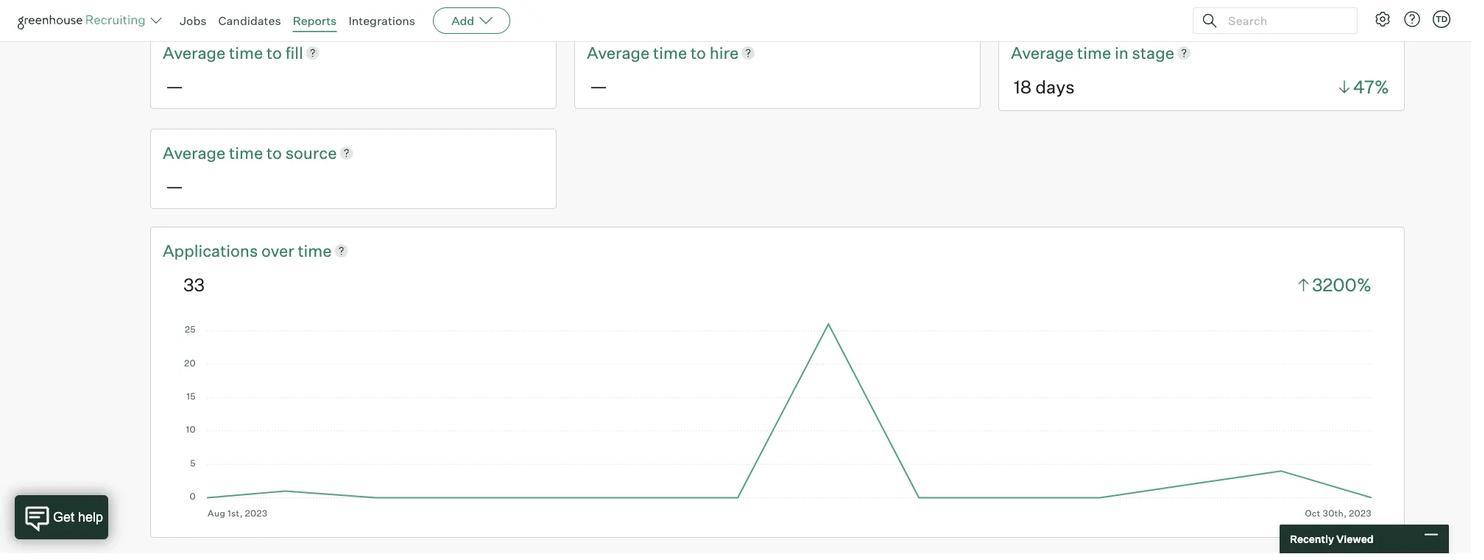 Task type: describe. For each thing, give the bounding box(es) containing it.
build report button
[[18, 0, 112, 22]]

td button
[[1434, 10, 1451, 28]]

18 days
[[1014, 76, 1075, 98]]

integrations link
[[349, 13, 416, 28]]

average link for stage
[[1011, 41, 1078, 64]]

Search text field
[[1225, 10, 1344, 31]]

average time to for source
[[163, 143, 286, 163]]

— for hire
[[590, 75, 608, 97]]

average time to for fill
[[163, 43, 286, 63]]

average for fill
[[163, 43, 226, 63]]

add button
[[433, 7, 511, 34]]

1 2023 from the left
[[234, 6, 260, 19]]

time link for source
[[229, 141, 267, 164]]

stage link
[[1133, 41, 1175, 64]]

time link for fill
[[229, 41, 267, 64]]

average link for fill
[[163, 41, 229, 64]]

time for fill
[[229, 43, 263, 63]]

time for hire
[[654, 43, 687, 63]]

2 2023 from the left
[[398, 6, 423, 19]]

td button
[[1431, 7, 1454, 31]]

time for source
[[229, 143, 263, 163]]

build
[[35, 2, 59, 15]]

time link right over
[[298, 239, 332, 262]]

to for source
[[267, 143, 282, 163]]

fill link
[[286, 41, 303, 64]]

recently viewed
[[1291, 533, 1374, 546]]

in link
[[1115, 41, 1133, 64]]

30,
[[215, 6, 231, 19]]

to for hire
[[691, 43, 706, 63]]

add
[[452, 13, 475, 28]]

greenhouse recruiting image
[[18, 12, 150, 29]]

days
[[1036, 76, 1075, 98]]

— for source
[[166, 175, 183, 197]]

configure image
[[1375, 10, 1392, 28]]

average time to for hire
[[587, 43, 710, 63]]

viewed
[[1337, 533, 1374, 546]]

oct
[[195, 6, 213, 19]]

to for fill
[[267, 43, 282, 63]]

time right over
[[298, 240, 332, 261]]

time link for stage
[[1078, 41, 1115, 64]]

compared
[[262, 6, 311, 19]]

recently
[[1291, 533, 1335, 546]]

hire
[[710, 43, 739, 63]]

2 - from the left
[[357, 6, 362, 19]]

integrations
[[349, 13, 416, 28]]

aug
[[159, 6, 180, 19]]

source
[[286, 143, 337, 163]]

to link for source
[[267, 141, 286, 164]]

candidates link
[[218, 13, 281, 28]]

xychart image
[[183, 320, 1372, 519]]

time link for hire
[[654, 41, 691, 64]]

3
[[349, 6, 355, 19]]



Task type: vqa. For each thing, say whether or not it's contained in the screenshot.
the 'Aug 1 - Oct 30, 2023 compared to May 3 - Jul 31, 2023'
yes



Task type: locate. For each thing, give the bounding box(es) containing it.
may
[[325, 6, 346, 19]]

1
[[182, 6, 186, 19]]

source link
[[286, 141, 337, 164]]

to left hire
[[691, 43, 706, 63]]

2023
[[234, 6, 260, 19], [398, 6, 423, 19]]

1 - from the left
[[188, 6, 193, 19]]

jul
[[364, 6, 379, 19]]

over link
[[262, 239, 298, 262]]

time left hire
[[654, 43, 687, 63]]

candidates
[[218, 13, 281, 28]]

—
[[166, 75, 183, 97], [590, 75, 608, 97], [166, 175, 183, 197]]

— for fill
[[166, 75, 183, 97]]

time left source
[[229, 143, 263, 163]]

3200%
[[1313, 274, 1372, 296]]

0 horizontal spatial 2023
[[234, 6, 260, 19]]

average for stage
[[1011, 43, 1074, 63]]

47%
[[1354, 76, 1390, 98]]

average for hire
[[587, 43, 650, 63]]

time left in
[[1078, 43, 1112, 63]]

18
[[1014, 76, 1032, 98]]

in
[[1115, 43, 1129, 63]]

applications
[[163, 240, 258, 261]]

aug 1 - oct 30, 2023 compared to may 3 - jul 31, 2023
[[159, 6, 423, 19]]

average link for hire
[[587, 41, 654, 64]]

to left source
[[267, 143, 282, 163]]

2023 right 31,
[[398, 6, 423, 19]]

fill
[[286, 43, 303, 63]]

average time to
[[163, 43, 286, 63], [587, 43, 710, 63], [163, 143, 286, 163]]

- right the 1 at the left top of the page
[[188, 6, 193, 19]]

to link for hire
[[691, 41, 710, 64]]

jobs link
[[180, 13, 207, 28]]

applications over
[[163, 240, 298, 261]]

average link
[[163, 41, 229, 64], [587, 41, 654, 64], [1011, 41, 1078, 64], [163, 141, 229, 164]]

33
[[183, 274, 205, 296]]

average for source
[[163, 143, 226, 163]]

time
[[229, 43, 263, 63], [654, 43, 687, 63], [1078, 43, 1112, 63], [229, 143, 263, 163], [298, 240, 332, 261]]

2023 right 30,
[[234, 6, 260, 19]]

to
[[313, 6, 323, 19], [267, 43, 282, 63], [691, 43, 706, 63], [267, 143, 282, 163]]

-
[[188, 6, 193, 19], [357, 6, 362, 19]]

time link down candidates link
[[229, 41, 267, 64]]

to left fill
[[267, 43, 282, 63]]

applications link
[[163, 239, 262, 262]]

build report
[[35, 2, 95, 15]]

over
[[262, 240, 294, 261]]

to link for fill
[[267, 41, 286, 64]]

time link left hire link
[[654, 41, 691, 64]]

31,
[[382, 6, 395, 19]]

1 horizontal spatial 2023
[[398, 6, 423, 19]]

stage
[[1133, 43, 1175, 63]]

time link left stage link
[[1078, 41, 1115, 64]]

td
[[1436, 14, 1448, 24]]

hire link
[[710, 41, 739, 64]]

- right 3
[[357, 6, 362, 19]]

average
[[163, 43, 226, 63], [587, 43, 650, 63], [1011, 43, 1074, 63], [163, 143, 226, 163]]

time link left the source 'link'
[[229, 141, 267, 164]]

time link
[[229, 41, 267, 64], [654, 41, 691, 64], [1078, 41, 1115, 64], [229, 141, 267, 164], [298, 239, 332, 262]]

time down candidates
[[229, 43, 263, 63]]

time for stage
[[1078, 43, 1112, 63]]

to link
[[267, 41, 286, 64], [691, 41, 710, 64], [267, 141, 286, 164]]

0 horizontal spatial -
[[188, 6, 193, 19]]

to left the may at the left top of page
[[313, 6, 323, 19]]

reports link
[[293, 13, 337, 28]]

jobs
[[180, 13, 207, 28]]

average link for source
[[163, 141, 229, 164]]

1 horizontal spatial -
[[357, 6, 362, 19]]

average time in
[[1011, 43, 1133, 63]]

reports
[[293, 13, 337, 28]]

report
[[62, 2, 95, 15]]



